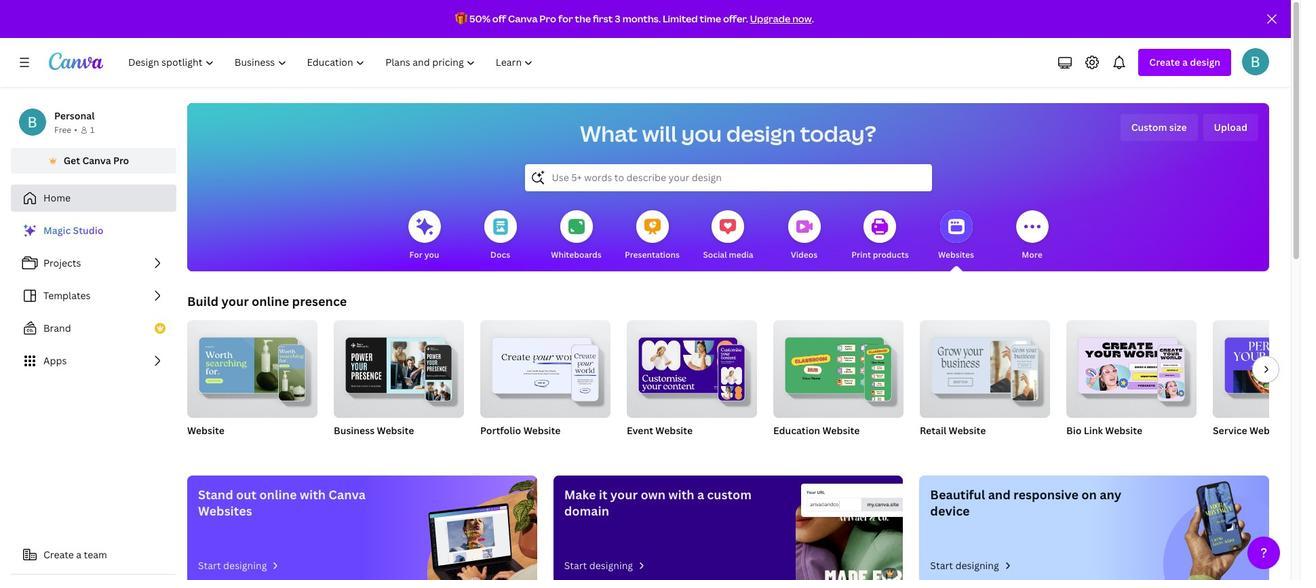 Task type: locate. For each thing, give the bounding box(es) containing it.
with right own
[[668, 486, 694, 503]]

list
[[11, 217, 176, 374]]

6 website from the left
[[949, 424, 986, 437]]

1 start designing from the left
[[198, 559, 267, 572]]

websites
[[938, 249, 974, 261], [198, 503, 252, 519]]

education website
[[773, 424, 860, 437]]

2 vertical spatial canva
[[329, 486, 366, 503]]

designing for out
[[223, 559, 267, 572]]

1 horizontal spatial create
[[1150, 56, 1180, 69]]

0 vertical spatial design
[[1190, 56, 1220, 69]]

start for beautiful and responsive on any device
[[930, 559, 953, 572]]

for you button
[[408, 201, 441, 271]]

None search field
[[525, 164, 932, 191]]

2 vertical spatial a
[[76, 548, 81, 561]]

device
[[930, 503, 970, 519]]

1 vertical spatial your
[[610, 486, 638, 503]]

0 vertical spatial create
[[1150, 56, 1180, 69]]

1 horizontal spatial designing
[[589, 559, 633, 572]]

🎁 50% off canva pro for the first 3 months. limited time offer. upgrade now .
[[455, 12, 814, 25]]

canva down "business"
[[329, 486, 366, 503]]

create a team button
[[11, 541, 176, 569]]

stand
[[198, 486, 233, 503]]

0 horizontal spatial a
[[76, 548, 81, 561]]

2 designing from the left
[[589, 559, 633, 572]]

websites inside stand out online with canva websites
[[198, 503, 252, 519]]

upgrade
[[750, 12, 791, 25]]

1 horizontal spatial design
[[1190, 56, 1220, 69]]

social media button
[[703, 201, 753, 271]]

1 horizontal spatial start
[[564, 559, 587, 572]]

2 horizontal spatial start designing
[[930, 559, 999, 572]]

bio link website group
[[1066, 315, 1197, 455]]

1 horizontal spatial websites
[[938, 249, 974, 261]]

website for education website
[[823, 424, 860, 437]]

more
[[1022, 249, 1043, 261]]

you
[[681, 119, 722, 148], [424, 249, 439, 261]]

3
[[615, 12, 621, 25]]

1 designing from the left
[[223, 559, 267, 572]]

1 horizontal spatial your
[[610, 486, 638, 503]]

0 horizontal spatial you
[[424, 249, 439, 261]]

0 vertical spatial online
[[252, 293, 289, 309]]

any
[[1100, 486, 1121, 503]]

social
[[703, 249, 727, 261]]

a up size at the right top of the page
[[1183, 56, 1188, 69]]

your right build
[[221, 293, 249, 309]]

custom
[[1131, 121, 1167, 134]]

website
[[187, 424, 224, 437], [377, 424, 414, 437], [523, 424, 561, 437], [656, 424, 693, 437], [823, 424, 860, 437], [949, 424, 986, 437], [1105, 424, 1143, 437], [1250, 424, 1287, 437]]

your inside make it your own with a custom domain
[[610, 486, 638, 503]]

website for retail website
[[949, 424, 986, 437]]

website up stand
[[187, 424, 224, 437]]

1 vertical spatial online
[[259, 486, 297, 503]]

canva right get
[[82, 154, 111, 167]]

start for stand out online with canva websites
[[198, 559, 221, 572]]

1 start from the left
[[198, 559, 221, 572]]

for you
[[410, 249, 439, 261]]

videos button
[[788, 201, 821, 271]]

0 horizontal spatial create
[[43, 548, 74, 561]]

a inside button
[[76, 548, 81, 561]]

start designing
[[198, 559, 267, 572], [564, 559, 633, 572], [930, 559, 999, 572]]

offer.
[[723, 12, 748, 25]]

2 horizontal spatial designing
[[956, 559, 999, 572]]

1 with from the left
[[300, 486, 326, 503]]

website inside "group"
[[187, 424, 224, 437]]

start designing for beautiful and responsive on any device
[[930, 559, 999, 572]]

bio
[[1066, 424, 1082, 437]]

create a design button
[[1139, 49, 1231, 76]]

pro up home link
[[113, 154, 129, 167]]

3 start designing from the left
[[930, 559, 999, 572]]

8 website from the left
[[1250, 424, 1287, 437]]

1 vertical spatial canva
[[82, 154, 111, 167]]

3 designing from the left
[[956, 559, 999, 572]]

2 start designing from the left
[[564, 559, 633, 572]]

website for event website
[[656, 424, 693, 437]]

1 vertical spatial create
[[43, 548, 74, 561]]

0 horizontal spatial start
[[198, 559, 221, 572]]

3 start from the left
[[930, 559, 953, 572]]

1 vertical spatial a
[[697, 486, 704, 503]]

home
[[43, 191, 71, 204]]

group for portfolio website
[[480, 315, 611, 418]]

3 website from the left
[[523, 424, 561, 437]]

1 horizontal spatial start designing
[[564, 559, 633, 572]]

personal
[[54, 109, 95, 122]]

0 vertical spatial a
[[1183, 56, 1188, 69]]

2 horizontal spatial canva
[[508, 12, 538, 25]]

1 horizontal spatial canva
[[329, 486, 366, 503]]

templates
[[43, 289, 91, 302]]

studio
[[73, 224, 103, 237]]

website right event
[[656, 424, 693, 437]]

bio link website
[[1066, 424, 1143, 437]]

0 horizontal spatial designing
[[223, 559, 267, 572]]

a for design
[[1183, 56, 1188, 69]]

.
[[812, 12, 814, 25]]

print products
[[852, 249, 909, 261]]

free •
[[54, 124, 77, 136]]

2 start from the left
[[564, 559, 587, 572]]

magic
[[43, 224, 71, 237]]

1 horizontal spatial a
[[697, 486, 704, 503]]

design up "search" search field
[[726, 119, 796, 148]]

0 horizontal spatial canva
[[82, 154, 111, 167]]

create a design
[[1150, 56, 1220, 69]]

1 vertical spatial pro
[[113, 154, 129, 167]]

Search search field
[[552, 165, 905, 191]]

2 horizontal spatial a
[[1183, 56, 1188, 69]]

a
[[1183, 56, 1188, 69], [697, 486, 704, 503], [76, 548, 81, 561]]

create for create a design
[[1150, 56, 1180, 69]]

build your online presence
[[187, 293, 347, 309]]

canva
[[508, 12, 538, 25], [82, 154, 111, 167], [329, 486, 366, 503]]

you right for
[[424, 249, 439, 261]]

website right "business"
[[377, 424, 414, 437]]

0 horizontal spatial pro
[[113, 154, 129, 167]]

1 website from the left
[[187, 424, 224, 437]]

business website
[[334, 424, 414, 437]]

2 horizontal spatial start
[[930, 559, 953, 572]]

website right link
[[1105, 424, 1143, 437]]

design
[[1190, 56, 1220, 69], [726, 119, 796, 148]]

create left team
[[43, 548, 74, 561]]

group for event website
[[627, 315, 757, 418]]

1 horizontal spatial pro
[[540, 12, 556, 25]]

education website group
[[773, 315, 904, 455]]

design left the "brad klo" image
[[1190, 56, 1220, 69]]

make
[[564, 486, 596, 503]]

print
[[852, 249, 871, 261]]

online right "out"
[[259, 486, 297, 503]]

business website group
[[334, 315, 464, 455]]

a left team
[[76, 548, 81, 561]]

2 website from the left
[[377, 424, 414, 437]]

website right service
[[1250, 424, 1287, 437]]

0 vertical spatial your
[[221, 293, 249, 309]]

designing
[[223, 559, 267, 572], [589, 559, 633, 572], [956, 559, 999, 572]]

1 vertical spatial websites
[[198, 503, 252, 519]]

website right education
[[823, 424, 860, 437]]

service
[[1213, 424, 1247, 437]]

1 horizontal spatial you
[[681, 119, 722, 148]]

a left custom
[[697, 486, 704, 503]]

0 vertical spatial websites
[[938, 249, 974, 261]]

group for website
[[187, 315, 318, 418]]

your right it
[[610, 486, 638, 503]]

designing for it
[[589, 559, 633, 572]]

1 horizontal spatial with
[[668, 486, 694, 503]]

create up custom size
[[1150, 56, 1180, 69]]

products
[[873, 249, 909, 261]]

0 horizontal spatial with
[[300, 486, 326, 503]]

group for bio link website
[[1066, 315, 1197, 418]]

•
[[74, 124, 77, 136]]

your
[[221, 293, 249, 309], [610, 486, 638, 503]]

with inside stand out online with canva websites
[[300, 486, 326, 503]]

will
[[642, 119, 677, 148]]

with right "out"
[[300, 486, 326, 503]]

a inside dropdown button
[[1183, 56, 1188, 69]]

online
[[252, 293, 289, 309], [259, 486, 297, 503]]

5 website from the left
[[823, 424, 860, 437]]

start for make it your own with a custom domain
[[564, 559, 587, 572]]

canva right off
[[508, 12, 538, 25]]

4 website from the left
[[656, 424, 693, 437]]

2 with from the left
[[668, 486, 694, 503]]

size
[[1170, 121, 1187, 134]]

top level navigation element
[[119, 49, 545, 76]]

0 horizontal spatial your
[[221, 293, 249, 309]]

start
[[198, 559, 221, 572], [564, 559, 587, 572], [930, 559, 953, 572]]

0 horizontal spatial websites
[[198, 503, 252, 519]]

presentations
[[625, 249, 680, 261]]

the
[[575, 12, 591, 25]]

group
[[187, 315, 318, 418], [334, 315, 464, 418], [480, 315, 611, 418], [627, 315, 757, 418], [773, 315, 904, 418], [920, 315, 1050, 418], [1066, 315, 1197, 418], [1213, 320, 1301, 418]]

create inside dropdown button
[[1150, 56, 1180, 69]]

0 horizontal spatial start designing
[[198, 559, 267, 572]]

create inside button
[[43, 548, 74, 561]]

online inside stand out online with canva websites
[[259, 486, 297, 503]]

custom size button
[[1121, 114, 1198, 141]]

months.
[[623, 12, 661, 25]]

you right will
[[681, 119, 722, 148]]

portfolio website group
[[480, 315, 611, 455]]

website right portfolio
[[523, 424, 561, 437]]

with
[[300, 486, 326, 503], [668, 486, 694, 503]]

service website
[[1213, 424, 1287, 437]]

online left presence
[[252, 293, 289, 309]]

0 horizontal spatial design
[[726, 119, 796, 148]]

pro left for
[[540, 12, 556, 25]]

online for with
[[259, 486, 297, 503]]

1 vertical spatial you
[[424, 249, 439, 261]]

canva inside stand out online with canva websites
[[329, 486, 366, 503]]

whiteboards
[[551, 249, 602, 261]]

create
[[1150, 56, 1180, 69], [43, 548, 74, 561]]

create for create a team
[[43, 548, 74, 561]]

website right retail
[[949, 424, 986, 437]]



Task type: vqa. For each thing, say whether or not it's contained in the screenshot.
2nd ⋆ from the bottom of the ⋆ ⭒ 𓆟 ⋆ ｡ ˚ 𖦹 𓆜 ✩ ⋆
no



Task type: describe. For each thing, give the bounding box(es) containing it.
videos
[[791, 249, 818, 261]]

custom
[[707, 486, 752, 503]]

group for education website
[[773, 315, 904, 418]]

get
[[64, 154, 80, 167]]

pro inside button
[[113, 154, 129, 167]]

with inside make it your own with a custom domain
[[668, 486, 694, 503]]

portfolio website
[[480, 424, 561, 437]]

a inside make it your own with a custom domain
[[697, 486, 704, 503]]

presence
[[292, 293, 347, 309]]

social media
[[703, 249, 753, 261]]

get canva pro button
[[11, 148, 176, 174]]

retail website group
[[920, 315, 1050, 455]]

website for business website
[[377, 424, 414, 437]]

a for team
[[76, 548, 81, 561]]

retail website
[[920, 424, 986, 437]]

🎁
[[455, 12, 468, 25]]

print products button
[[852, 201, 909, 271]]

it
[[599, 486, 608, 503]]

websites button
[[938, 201, 974, 271]]

group for retail website
[[920, 315, 1050, 418]]

out
[[236, 486, 256, 503]]

create a team
[[43, 548, 107, 561]]

custom size
[[1131, 121, 1187, 134]]

now
[[793, 12, 812, 25]]

for
[[558, 12, 573, 25]]

projects
[[43, 256, 81, 269]]

brand link
[[11, 315, 176, 342]]

education
[[773, 424, 820, 437]]

projects link
[[11, 250, 176, 277]]

0 vertical spatial pro
[[540, 12, 556, 25]]

0 vertical spatial canva
[[508, 12, 538, 25]]

event website group
[[627, 315, 757, 455]]

limited
[[663, 12, 698, 25]]

1 vertical spatial design
[[726, 119, 796, 148]]

event website
[[627, 424, 693, 437]]

on
[[1082, 486, 1097, 503]]

50%
[[469, 12, 490, 25]]

brad klo image
[[1242, 48, 1269, 75]]

portfolio
[[480, 424, 521, 437]]

canva inside get canva pro button
[[82, 154, 111, 167]]

brand
[[43, 322, 71, 334]]

home link
[[11, 185, 176, 212]]

build
[[187, 293, 219, 309]]

retail
[[920, 424, 947, 437]]

media
[[729, 249, 753, 261]]

domain
[[564, 503, 609, 519]]

apps link
[[11, 347, 176, 374]]

apps
[[43, 354, 67, 367]]

service website group
[[1213, 320, 1301, 455]]

for
[[410, 249, 423, 261]]

magic studio
[[43, 224, 103, 237]]

templates link
[[11, 282, 176, 309]]

upgrade now button
[[750, 12, 812, 25]]

what
[[580, 119, 638, 148]]

magic studio link
[[11, 217, 176, 244]]

upload
[[1214, 121, 1248, 134]]

free
[[54, 124, 71, 136]]

online for presence
[[252, 293, 289, 309]]

whiteboards button
[[551, 201, 602, 271]]

beautiful and responsive on any device
[[930, 486, 1121, 519]]

stand out online with canva websites
[[198, 486, 366, 519]]

event
[[627, 424, 653, 437]]

start designing for make it your own with a custom domain
[[564, 559, 633, 572]]

website for portfolio website
[[523, 424, 561, 437]]

business
[[334, 424, 375, 437]]

you inside for you button
[[424, 249, 439, 261]]

first
[[593, 12, 613, 25]]

link
[[1084, 424, 1103, 437]]

list containing magic studio
[[11, 217, 176, 374]]

today?
[[800, 119, 876, 148]]

start designing for stand out online with canva websites
[[198, 559, 267, 572]]

team
[[84, 548, 107, 561]]

off
[[492, 12, 506, 25]]

get canva pro
[[64, 154, 129, 167]]

what will you design today?
[[580, 119, 876, 148]]

presentations button
[[625, 201, 680, 271]]

website for service website
[[1250, 424, 1287, 437]]

1
[[90, 124, 94, 136]]

website group
[[187, 315, 318, 455]]

docs button
[[484, 201, 517, 271]]

responsive
[[1014, 486, 1079, 503]]

more button
[[1016, 201, 1049, 271]]

0 vertical spatial you
[[681, 119, 722, 148]]

and
[[988, 486, 1011, 503]]

designing for and
[[956, 559, 999, 572]]

own
[[641, 486, 666, 503]]

7 website from the left
[[1105, 424, 1143, 437]]

beautiful
[[930, 486, 985, 503]]

group for business website
[[334, 315, 464, 418]]

design inside dropdown button
[[1190, 56, 1220, 69]]



